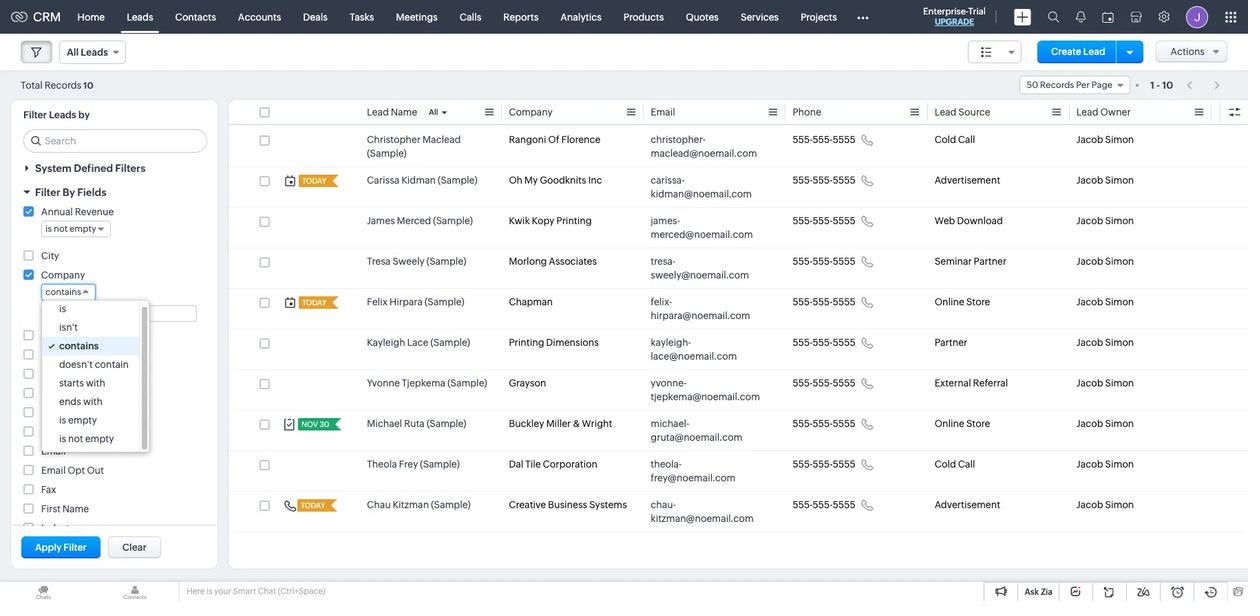 Task type: vqa. For each thing, say whether or not it's contained in the screenshot.


Task type: describe. For each thing, give the bounding box(es) containing it.
gruta@noemail.com
[[651, 432, 743, 443]]

contains option
[[42, 337, 139, 356]]

9 jacob from the top
[[1077, 459, 1103, 470]]

phone
[[793, 107, 821, 118]]

today link for chau
[[297, 500, 326, 512]]

advertisement for carissa- kidman@noemail.com
[[935, 175, 1000, 186]]

theola-
[[651, 459, 682, 470]]

morlong associates
[[509, 256, 597, 267]]

james merced (sample) link
[[367, 214, 473, 228]]

lead for lead source
[[935, 107, 957, 118]]

list box containing is
[[42, 300, 149, 452]]

today link for carissa
[[299, 175, 328, 187]]

(sample) for christopher maclead (sample)
[[367, 148, 407, 159]]

christopher- maclead@noemail.com
[[651, 134, 757, 159]]

with for ends with
[[83, 397, 103, 408]]

name for first name
[[62, 504, 89, 515]]

not
[[68, 434, 83, 445]]

4 jacob simon from the top
[[1077, 256, 1134, 267]]

theola- frey@noemail.com
[[651, 459, 736, 484]]

by for created
[[79, 408, 90, 419]]

Search text field
[[24, 130, 207, 152]]

source
[[959, 107, 990, 118]]

buckley miller & wright
[[509, 419, 612, 430]]

3 555-555-5555 from the top
[[793, 215, 856, 227]]

merced
[[397, 215, 431, 227]]

tresa-
[[651, 256, 676, 267]]

3 jacob simon from the top
[[1077, 215, 1134, 227]]

ends with option
[[42, 393, 139, 412]]

tresa
[[367, 256, 391, 267]]

isn't option
[[42, 319, 139, 337]]

annual revenue
[[41, 207, 114, 218]]

of
[[548, 134, 560, 145]]

florence
[[561, 134, 601, 145]]

tjepkema@noemail.com
[[651, 392, 760, 403]]

1 vertical spatial email
[[41, 446, 66, 457]]

call for christopher- maclead@noemail.com
[[958, 134, 975, 145]]

kidman@noemail.com
[[651, 189, 752, 200]]

tjepkema
[[402, 378, 445, 389]]

starts
[[59, 378, 84, 389]]

crm
[[33, 10, 61, 24]]

5 jacob from the top
[[1077, 297, 1103, 308]]

(sample) for tresa sweely (sample)
[[427, 256, 466, 267]]

home link
[[67, 0, 116, 33]]

felix- hirpara@noemail.com
[[651, 297, 750, 322]]

felix- hirpara@noemail.com link
[[651, 295, 765, 323]]

kwik kopy printing
[[509, 215, 592, 227]]

0 vertical spatial email
[[651, 107, 675, 118]]

signals element
[[1068, 0, 1094, 34]]

projects
[[801, 11, 837, 22]]

2 jacob simon from the top
[[1077, 175, 1134, 186]]

cold for christopher- maclead@noemail.com
[[935, 134, 956, 145]]

chau kitzman (sample) link
[[367, 498, 471, 512]]

3 simon from the top
[[1105, 215, 1134, 227]]

calls link
[[449, 0, 492, 33]]

hirpara@noemail.com
[[651, 311, 750, 322]]

8 555-555-5555 from the top
[[793, 419, 856, 430]]

fields
[[77, 187, 106, 198]]

maclead
[[423, 134, 461, 145]]

10 for total records 10
[[83, 80, 93, 91]]

1 - 10
[[1150, 80, 1173, 91]]

tile
[[525, 459, 541, 470]]

seminar partner
[[935, 256, 1007, 267]]

frey
[[399, 459, 418, 470]]

home
[[78, 11, 105, 22]]

apply
[[35, 543, 62, 554]]

chapman
[[509, 297, 553, 308]]

is not empty
[[59, 434, 114, 445]]

(ctrl+space)
[[278, 587, 325, 597]]

tresa- sweely@noemail.com link
[[651, 255, 765, 282]]

theola frey (sample)
[[367, 459, 460, 470]]

6 555-555-5555 from the top
[[793, 337, 856, 348]]

christopher maclead (sample) link
[[367, 133, 495, 160]]

8 5555 from the top
[[833, 419, 856, 430]]

7 5555 from the top
[[833, 378, 856, 389]]

1 simon from the top
[[1105, 134, 1134, 145]]

7 jacob from the top
[[1077, 378, 1103, 389]]

total records 10
[[21, 80, 93, 91]]

7 555-555-5555 from the top
[[793, 378, 856, 389]]

8 simon from the top
[[1105, 419, 1134, 430]]

by for filter
[[63, 187, 75, 198]]

doesn't contain
[[59, 359, 129, 370]]

fax
[[41, 485, 56, 496]]

0 horizontal spatial printing
[[509, 337, 544, 348]]

filter by fields
[[35, 187, 106, 198]]

1 555-555-5555 from the top
[[793, 134, 856, 145]]

1 vertical spatial leads
[[49, 109, 76, 120]]

goodknits
[[540, 175, 586, 186]]

&
[[573, 419, 580, 430]]

5 jacob simon from the top
[[1077, 297, 1134, 308]]

10 5555 from the top
[[833, 500, 856, 511]]

james
[[367, 215, 395, 227]]

lead for lead name
[[367, 107, 389, 118]]

yvonne- tjepkema@noemail.com
[[651, 378, 760, 403]]

advertisement for chau- kitzman@noemail.com
[[935, 500, 1000, 511]]

(sample) for carissa kidman (sample)
[[438, 175, 478, 186]]

empty inside 'option'
[[68, 415, 97, 426]]

smart
[[233, 587, 256, 597]]

(sample) for felix hirpara (sample)
[[425, 297, 464, 308]]

kopy
[[532, 215, 555, 227]]

christopher- maclead@noemail.com link
[[651, 133, 765, 160]]

filter for filter leads by
[[23, 109, 47, 120]]

4 5555 from the top
[[833, 256, 856, 267]]

yvonne tjepkema (sample)
[[367, 378, 487, 389]]

trial
[[968, 6, 986, 17]]

doesn't contain option
[[42, 356, 139, 375]]

1 horizontal spatial leads
[[127, 11, 153, 22]]

annual
[[41, 207, 73, 218]]

account
[[91, 330, 129, 341]]

created time
[[41, 427, 101, 438]]

is empty option
[[42, 412, 139, 430]]

opt
[[68, 465, 85, 476]]

contacts image
[[92, 582, 178, 602]]

2 5555 from the top
[[833, 175, 856, 186]]

tasks link
[[339, 0, 385, 33]]

buckley
[[509, 419, 544, 430]]

michael-
[[651, 419, 689, 430]]

yvonne-
[[651, 378, 687, 389]]

tasks
[[350, 11, 374, 22]]

enterprise-
[[923, 6, 968, 17]]

out
[[87, 465, 104, 476]]

online for felix- hirpara@noemail.com
[[935, 297, 964, 308]]

leads link
[[116, 0, 164, 33]]

associates
[[549, 256, 597, 267]]

contact
[[91, 350, 127, 361]]

james- merced@noemail.com link
[[651, 214, 765, 242]]

michael ruta (sample) link
[[367, 417, 466, 431]]

enterprise-trial upgrade
[[923, 6, 986, 27]]

6 5555 from the top
[[833, 337, 856, 348]]

filter inside apply filter button
[[64, 543, 87, 554]]

isn't
[[59, 322, 78, 333]]

2 simon from the top
[[1105, 175, 1134, 186]]

is for is not empty
[[59, 434, 66, 445]]

contains inside option
[[59, 341, 99, 352]]

felix
[[367, 297, 388, 308]]

name for lead name
[[391, 107, 417, 118]]

2 vertical spatial email
[[41, 465, 66, 476]]

chats image
[[0, 582, 87, 602]]

9 jacob simon from the top
[[1077, 459, 1134, 470]]

morlong
[[509, 256, 547, 267]]

by
[[78, 109, 90, 120]]

10 555-555-5555 from the top
[[793, 500, 856, 511]]

5 5555 from the top
[[833, 297, 856, 308]]

9 simon from the top
[[1105, 459, 1134, 470]]

2 jacob from the top
[[1077, 175, 1103, 186]]

felix hirpara (sample) link
[[367, 295, 464, 309]]

chau-
[[651, 500, 676, 511]]

filter for filter by fields
[[35, 187, 60, 198]]

projects link
[[790, 0, 848, 33]]

nov
[[302, 421, 318, 429]]

oh
[[509, 175, 523, 186]]

lead inside button
[[1083, 46, 1105, 57]]



Task type: locate. For each thing, give the bounding box(es) containing it.
8 jacob simon from the top
[[1077, 419, 1134, 430]]

1 horizontal spatial by
[[79, 408, 90, 419]]

1 horizontal spatial name
[[391, 107, 417, 118]]

city
[[41, 251, 59, 262]]

7 simon from the top
[[1105, 378, 1134, 389]]

theola frey (sample) link
[[367, 458, 460, 472]]

5555
[[833, 134, 856, 145], [833, 175, 856, 186], [833, 215, 856, 227], [833, 256, 856, 267], [833, 297, 856, 308], [833, 337, 856, 348], [833, 378, 856, 389], [833, 419, 856, 430], [833, 459, 856, 470], [833, 500, 856, 511]]

6 jacob from the top
[[1077, 337, 1103, 348]]

analytics link
[[550, 0, 613, 33]]

yvonne
[[367, 378, 400, 389]]

converted for converted deal
[[41, 369, 89, 380]]

first
[[41, 504, 61, 515]]

list box
[[42, 300, 149, 452]]

1 5555 from the top
[[833, 134, 856, 145]]

(sample) right 'frey'
[[420, 459, 460, 470]]

with down doesn't contain
[[86, 378, 105, 389]]

0 vertical spatial cold call
[[935, 134, 975, 145]]

ask zia
[[1025, 588, 1053, 598]]

store
[[966, 297, 990, 308], [966, 419, 990, 430]]

1 online from the top
[[935, 297, 964, 308]]

ends with
[[59, 397, 103, 408]]

online store down external referral on the right of page
[[935, 419, 990, 430]]

1 vertical spatial online
[[935, 419, 964, 430]]

(sample) right merced
[[433, 215, 473, 227]]

Type here text field
[[42, 306, 196, 322]]

contacts link
[[164, 0, 227, 33]]

is down contains field
[[59, 304, 66, 315]]

reports link
[[492, 0, 550, 33]]

theola- frey@noemail.com link
[[651, 458, 765, 485]]

2 vertical spatial converted
[[41, 369, 89, 380]]

1 converted from the top
[[41, 330, 89, 341]]

kayleigh- lace@noemail.com link
[[651, 336, 765, 364]]

call
[[958, 134, 975, 145], [958, 459, 975, 470]]

today for chau kitzman (sample)
[[301, 502, 325, 510]]

4 simon from the top
[[1105, 256, 1134, 267]]

felix-
[[651, 297, 672, 308]]

555-555-5555
[[793, 134, 856, 145], [793, 175, 856, 186], [793, 215, 856, 227], [793, 256, 856, 267], [793, 297, 856, 308], [793, 337, 856, 348], [793, 378, 856, 389], [793, 419, 856, 430], [793, 459, 856, 470], [793, 500, 856, 511]]

felix hirpara (sample)
[[367, 297, 464, 308]]

2 cold from the top
[[935, 459, 956, 470]]

cold call for theola- frey@noemail.com
[[935, 459, 975, 470]]

dal tile corporation
[[509, 459, 598, 470]]

online for michael- gruta@noemail.com
[[935, 419, 964, 430]]

carissa- kidman@noemail.com link
[[651, 173, 765, 201]]

2 online from the top
[[935, 419, 964, 430]]

1 horizontal spatial printing
[[556, 215, 592, 227]]

0 vertical spatial company
[[509, 107, 553, 118]]

0 horizontal spatial company
[[41, 270, 85, 281]]

555-
[[793, 134, 813, 145], [813, 134, 833, 145], [793, 175, 813, 186], [813, 175, 833, 186], [793, 215, 813, 227], [813, 215, 833, 227], [793, 256, 813, 267], [813, 256, 833, 267], [793, 297, 813, 308], [813, 297, 833, 308], [793, 337, 813, 348], [813, 337, 833, 348], [793, 378, 813, 389], [813, 378, 833, 389], [793, 419, 813, 430], [813, 419, 833, 430], [793, 459, 813, 470], [813, 459, 833, 470], [793, 500, 813, 511], [813, 500, 833, 511]]

james merced (sample)
[[367, 215, 473, 227]]

is left not
[[59, 434, 66, 445]]

online down seminar
[[935, 297, 964, 308]]

0 vertical spatial converted
[[41, 330, 89, 341]]

created for created by
[[41, 408, 77, 419]]

(sample) for yvonne tjepkema (sample)
[[447, 378, 487, 389]]

created down created by
[[41, 427, 77, 438]]

lead owner
[[1077, 107, 1131, 118]]

2 created from the top
[[41, 427, 77, 438]]

merced@noemail.com
[[651, 229, 753, 240]]

(sample) right kitzman at bottom left
[[431, 500, 471, 511]]

lace
[[407, 337, 429, 348]]

nov 30 link
[[298, 419, 331, 431]]

online store down the seminar partner
[[935, 297, 990, 308]]

10 simon from the top
[[1105, 500, 1134, 511]]

(sample) right sweely
[[427, 256, 466, 267]]

search image
[[1048, 11, 1060, 23]]

is for is
[[59, 304, 66, 315]]

converted up country
[[41, 369, 89, 380]]

10 jacob simon from the top
[[1077, 500, 1134, 511]]

by inside dropdown button
[[63, 187, 75, 198]]

0 vertical spatial printing
[[556, 215, 592, 227]]

kitzman@noemail.com
[[651, 514, 754, 525]]

1 call from the top
[[958, 134, 975, 145]]

1 vertical spatial contains
[[59, 341, 99, 352]]

2 store from the top
[[966, 419, 990, 430]]

0 vertical spatial call
[[958, 134, 975, 145]]

hirpara
[[390, 297, 423, 308]]

chau
[[367, 500, 391, 511]]

printing right kopy
[[556, 215, 592, 227]]

tresa- sweely@noemail.com
[[651, 256, 749, 281]]

contains up the doesn't
[[59, 341, 99, 352]]

lead for lead owner
[[1077, 107, 1099, 118]]

frey@noemail.com
[[651, 473, 736, 484]]

0 horizontal spatial partner
[[935, 337, 967, 348]]

1 advertisement from the top
[[935, 175, 1000, 186]]

lace@noemail.com
[[651, 351, 737, 362]]

cold for theola- frey@noemail.com
[[935, 459, 956, 470]]

(sample) right 'ruta'
[[427, 419, 466, 430]]

2 vertical spatial filter
[[64, 543, 87, 554]]

create
[[1051, 46, 1081, 57]]

5 555-555-5555 from the top
[[793, 297, 856, 308]]

online store for felix- hirpara@noemail.com
[[935, 297, 990, 308]]

name up the christopher
[[391, 107, 417, 118]]

contains up is option
[[45, 287, 81, 297]]

1 jacob simon from the top
[[1077, 134, 1134, 145]]

jacob simon
[[1077, 134, 1134, 145], [1077, 175, 1134, 186], [1077, 215, 1134, 227], [1077, 256, 1134, 267], [1077, 297, 1134, 308], [1077, 337, 1134, 348], [1077, 378, 1134, 389], [1077, 419, 1134, 430], [1077, 459, 1134, 470], [1077, 500, 1134, 511]]

online store for michael- gruta@noemail.com
[[935, 419, 990, 430]]

printing up grayson
[[509, 337, 544, 348]]

0 vertical spatial online store
[[935, 297, 990, 308]]

10 inside total records 10
[[83, 80, 93, 91]]

company
[[509, 107, 553, 118], [41, 270, 85, 281]]

(sample) inside "link"
[[427, 419, 466, 430]]

(sample) right hirpara
[[425, 297, 464, 308]]

0 vertical spatial today link
[[299, 175, 328, 187]]

0 horizontal spatial leads
[[49, 109, 76, 120]]

2 555-555-5555 from the top
[[793, 175, 856, 186]]

1 vertical spatial call
[[958, 459, 975, 470]]

is for is empty
[[59, 415, 66, 426]]

0 vertical spatial contains
[[45, 287, 81, 297]]

6 jacob simon from the top
[[1077, 337, 1134, 348]]

created down country
[[41, 408, 77, 419]]

sweely@noemail.com
[[651, 270, 749, 281]]

1 vertical spatial today
[[302, 299, 326, 307]]

(sample) for theola frey (sample)
[[420, 459, 460, 470]]

0 vertical spatial online
[[935, 297, 964, 308]]

with down starts with option
[[83, 397, 103, 408]]

analytics
[[561, 11, 602, 22]]

2 cold call from the top
[[935, 459, 975, 470]]

with inside starts with option
[[86, 378, 105, 389]]

10 for 1 - 10
[[1162, 80, 1173, 91]]

(sample) for james merced (sample)
[[433, 215, 473, 227]]

starts with
[[59, 378, 105, 389]]

create lead
[[1051, 46, 1105, 57]]

0 horizontal spatial 10
[[83, 80, 93, 91]]

creative business systems
[[509, 500, 627, 511]]

accounts link
[[227, 0, 292, 33]]

with for starts with
[[86, 378, 105, 389]]

referral
[[973, 378, 1008, 389]]

empty inside option
[[85, 434, 114, 445]]

0 vertical spatial empty
[[68, 415, 97, 426]]

store for felix- hirpara@noemail.com
[[966, 297, 990, 308]]

contains inside field
[[45, 287, 81, 297]]

here is your smart chat (ctrl+space)
[[187, 587, 325, 597]]

5 simon from the top
[[1105, 297, 1134, 308]]

1 horizontal spatial partner
[[974, 256, 1007, 267]]

printing
[[556, 215, 592, 227], [509, 337, 544, 348]]

10 right -
[[1162, 80, 1173, 91]]

1 online store from the top
[[935, 297, 990, 308]]

(sample) inside christopher maclead (sample)
[[367, 148, 407, 159]]

is inside 'option'
[[59, 415, 66, 426]]

4 555-555-5555 from the top
[[793, 256, 856, 267]]

created
[[41, 408, 77, 419], [41, 427, 77, 438]]

chau kitzman (sample)
[[367, 500, 471, 511]]

0 vertical spatial by
[[63, 187, 75, 198]]

company up contains field
[[41, 270, 85, 281]]

empty up time
[[68, 415, 97, 426]]

ruta
[[404, 419, 425, 430]]

1 jacob from the top
[[1077, 134, 1103, 145]]

1 store from the top
[[966, 297, 990, 308]]

email up the fax
[[41, 465, 66, 476]]

navigation
[[1180, 75, 1228, 95]]

1 vertical spatial name
[[62, 504, 89, 515]]

8 jacob from the top
[[1077, 419, 1103, 430]]

2 call from the top
[[958, 459, 975, 470]]

contain
[[95, 359, 129, 370]]

partner right seminar
[[974, 256, 1007, 267]]

0 vertical spatial cold
[[935, 134, 956, 145]]

0 vertical spatial filter
[[23, 109, 47, 120]]

6 simon from the top
[[1105, 337, 1134, 348]]

1 vertical spatial converted
[[41, 350, 89, 361]]

search element
[[1040, 0, 1068, 34]]

(sample) for michael ruta (sample)
[[427, 419, 466, 430]]

advertisement
[[935, 175, 1000, 186], [935, 500, 1000, 511]]

1 vertical spatial filter
[[35, 187, 60, 198]]

contains field
[[41, 284, 96, 301]]

wright
[[582, 419, 612, 430]]

with inside ends with option
[[83, 397, 103, 408]]

1 cold from the top
[[935, 134, 956, 145]]

1 vertical spatial today link
[[299, 297, 328, 309]]

10 right records on the left
[[83, 80, 93, 91]]

1 vertical spatial online store
[[935, 419, 990, 430]]

lead left source
[[935, 107, 957, 118]]

partner
[[974, 256, 1007, 267], [935, 337, 967, 348]]

ends
[[59, 397, 81, 408]]

1 vertical spatial advertisement
[[935, 500, 1000, 511]]

dal
[[509, 459, 523, 470]]

here
[[187, 587, 205, 597]]

lead right 'create'
[[1083, 46, 1105, 57]]

lead name
[[367, 107, 417, 118]]

1 vertical spatial cold call
[[935, 459, 975, 470]]

0 vertical spatial leads
[[127, 11, 153, 22]]

converted up converted deal
[[41, 350, 89, 361]]

0 vertical spatial advertisement
[[935, 175, 1000, 186]]

leads right 'home' link
[[127, 11, 153, 22]]

today link for felix
[[299, 297, 328, 309]]

converted deal
[[41, 369, 111, 380]]

business
[[548, 500, 587, 511]]

-
[[1157, 80, 1160, 91]]

owner
[[1100, 107, 1131, 118]]

is option
[[42, 300, 139, 319]]

9 5555 from the top
[[833, 459, 856, 470]]

quotes
[[686, 11, 719, 22]]

row group
[[229, 127, 1248, 533]]

10 jacob from the top
[[1077, 500, 1103, 511]]

4 jacob from the top
[[1077, 256, 1103, 267]]

call for theola- frey@noemail.com
[[958, 459, 975, 470]]

filter down the industry
[[64, 543, 87, 554]]

seminar
[[935, 256, 972, 267]]

(sample) right tjepkema
[[447, 378, 487, 389]]

(sample) for kayleigh lace (sample)
[[430, 337, 470, 348]]

company up rangoni
[[509, 107, 553, 118]]

1 vertical spatial printing
[[509, 337, 544, 348]]

inc
[[588, 175, 602, 186]]

converted up converted contact
[[41, 330, 89, 341]]

9 555-555-5555 from the top
[[793, 459, 856, 470]]

chat
[[258, 587, 276, 597]]

1 vertical spatial store
[[966, 419, 990, 430]]

industry
[[41, 523, 78, 534]]

7 jacob simon from the top
[[1077, 378, 1134, 389]]

(sample) down the christopher
[[367, 148, 407, 159]]

filter inside filter by fields dropdown button
[[35, 187, 60, 198]]

filter down the total
[[23, 109, 47, 120]]

cold call for christopher- maclead@noemail.com
[[935, 134, 975, 145]]

1 cold call from the top
[[935, 134, 975, 145]]

web download
[[935, 215, 1003, 227]]

1 vertical spatial with
[[83, 397, 103, 408]]

email up christopher-
[[651, 107, 675, 118]]

doesn't
[[59, 359, 93, 370]]

1 vertical spatial company
[[41, 270, 85, 281]]

is up "created time"
[[59, 415, 66, 426]]

chau- kitzman@noemail.com link
[[651, 498, 765, 526]]

1
[[1150, 80, 1155, 91]]

starts with option
[[42, 375, 139, 393]]

partner up external
[[935, 337, 967, 348]]

3 converted from the top
[[41, 369, 89, 380]]

3 5555 from the top
[[833, 215, 856, 227]]

2 online store from the top
[[935, 419, 990, 430]]

converted for converted account
[[41, 330, 89, 341]]

store down external referral on the right of page
[[966, 419, 990, 430]]

cold call
[[935, 134, 975, 145], [935, 459, 975, 470]]

today for carissa kidman (sample)
[[302, 177, 326, 185]]

0 vertical spatial partner
[[974, 256, 1007, 267]]

deals link
[[292, 0, 339, 33]]

1 horizontal spatial 10
[[1162, 80, 1173, 91]]

store down the seminar partner
[[966, 297, 990, 308]]

yvonne tjepkema (sample) link
[[367, 377, 487, 390]]

0 horizontal spatial name
[[62, 504, 89, 515]]

3 jacob from the top
[[1077, 215, 1103, 227]]

external
[[935, 378, 971, 389]]

leads left "by"
[[49, 109, 76, 120]]

today for felix hirpara (sample)
[[302, 299, 326, 307]]

0 vertical spatial created
[[41, 408, 77, 419]]

oh my goodknits inc
[[509, 175, 602, 186]]

revenue
[[75, 207, 114, 218]]

filter up annual
[[35, 187, 60, 198]]

time
[[79, 427, 101, 438]]

1 vertical spatial created
[[41, 427, 77, 438]]

0 vertical spatial name
[[391, 107, 417, 118]]

meetings
[[396, 11, 438, 22]]

row group containing christopher maclead (sample)
[[229, 127, 1248, 533]]

1 vertical spatial cold
[[935, 459, 956, 470]]

services link
[[730, 0, 790, 33]]

lead left owner
[[1077, 107, 1099, 118]]

created for created time
[[41, 427, 77, 438]]

lead up the christopher
[[367, 107, 389, 118]]

(sample) right lace
[[430, 337, 470, 348]]

2 vertical spatial today
[[301, 502, 325, 510]]

0 horizontal spatial by
[[63, 187, 75, 198]]

store for michael- gruta@noemail.com
[[966, 419, 990, 430]]

signals image
[[1076, 11, 1086, 23]]

(sample) for chau kitzman (sample)
[[431, 500, 471, 511]]

is not empty option
[[42, 430, 139, 449]]

kayleigh
[[367, 337, 405, 348]]

online down external
[[935, 419, 964, 430]]

empty down is empty 'option'
[[85, 434, 114, 445]]

0 vertical spatial store
[[966, 297, 990, 308]]

carissa
[[367, 175, 400, 186]]

email down "created time"
[[41, 446, 66, 457]]

2 converted from the top
[[41, 350, 89, 361]]

1 vertical spatial by
[[79, 408, 90, 419]]

1 vertical spatial empty
[[85, 434, 114, 445]]

0 vertical spatial today
[[302, 177, 326, 185]]

name right first
[[62, 504, 89, 515]]

(sample) right kidman on the left top of the page
[[438, 175, 478, 186]]

is left your
[[206, 587, 212, 597]]

chau- kitzman@noemail.com
[[651, 500, 754, 525]]

2 advertisement from the top
[[935, 500, 1000, 511]]

1 created from the top
[[41, 408, 77, 419]]

2 vertical spatial today link
[[297, 500, 326, 512]]

1 horizontal spatial company
[[509, 107, 553, 118]]

1 vertical spatial partner
[[935, 337, 967, 348]]

0 vertical spatial with
[[86, 378, 105, 389]]

converted for converted contact
[[41, 350, 89, 361]]

contacts
[[175, 11, 216, 22]]



